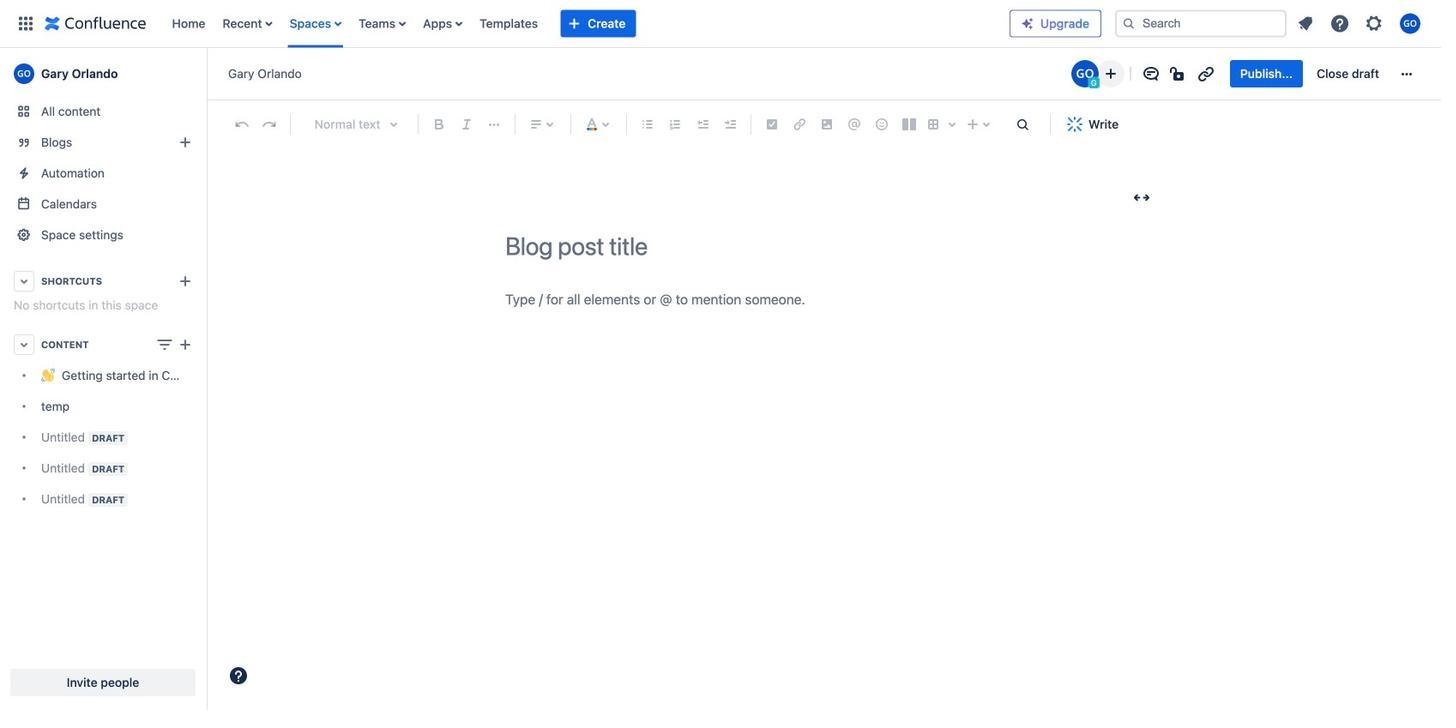 Task type: vqa. For each thing, say whether or not it's contained in the screenshot.
first column header from left
no



Task type: describe. For each thing, give the bounding box(es) containing it.
notification icon image
[[1296, 13, 1316, 34]]

Search field
[[1116, 10, 1287, 37]]

list for appswitcher icon
[[163, 0, 1010, 48]]

collapse sidebar image
[[187, 57, 225, 91]]

global element
[[10, 0, 1010, 48]]

premium image
[[1021, 17, 1035, 30]]

add shortcut image
[[175, 271, 196, 292]]

create image
[[175, 335, 196, 355]]

invite to edit image
[[1101, 64, 1121, 84]]

settings icon image
[[1364, 13, 1385, 34]]

more image
[[1397, 64, 1418, 84]]

no restrictions image
[[1169, 64, 1189, 84]]



Task type: locate. For each thing, give the bounding box(es) containing it.
list for "premium" icon
[[1291, 8, 1431, 39]]

tree
[[7, 360, 199, 515]]

appswitcher icon image
[[15, 13, 36, 34]]

copy link image
[[1196, 64, 1217, 84]]

Main content area, start typing to enter text. text field
[[505, 288, 1158, 311]]

comment icon image
[[1141, 64, 1162, 84]]

1 horizontal spatial list
[[1291, 8, 1431, 39]]

help icon image
[[1330, 13, 1351, 34]]

change view image
[[154, 335, 175, 355]]

confluence image
[[45, 13, 146, 34], [45, 13, 146, 34]]

group
[[1230, 60, 1390, 88]]

space element
[[0, 48, 206, 711]]

create a blog image
[[175, 132, 196, 153]]

find and replace image
[[1013, 114, 1033, 135]]

text formatting group
[[426, 111, 508, 138]]

Blog post title text field
[[505, 232, 1158, 260]]

banner
[[0, 0, 1442, 48]]

search image
[[1122, 17, 1136, 30]]

make page full-width image
[[1132, 187, 1152, 208]]

None search field
[[1116, 10, 1287, 37]]

0 horizontal spatial list
[[163, 0, 1010, 48]]

your profile and preferences image
[[1400, 13, 1421, 34]]

list
[[163, 0, 1010, 48], [1291, 8, 1431, 39]]

tree inside space element
[[7, 360, 199, 515]]

list formating group
[[634, 111, 744, 138]]



